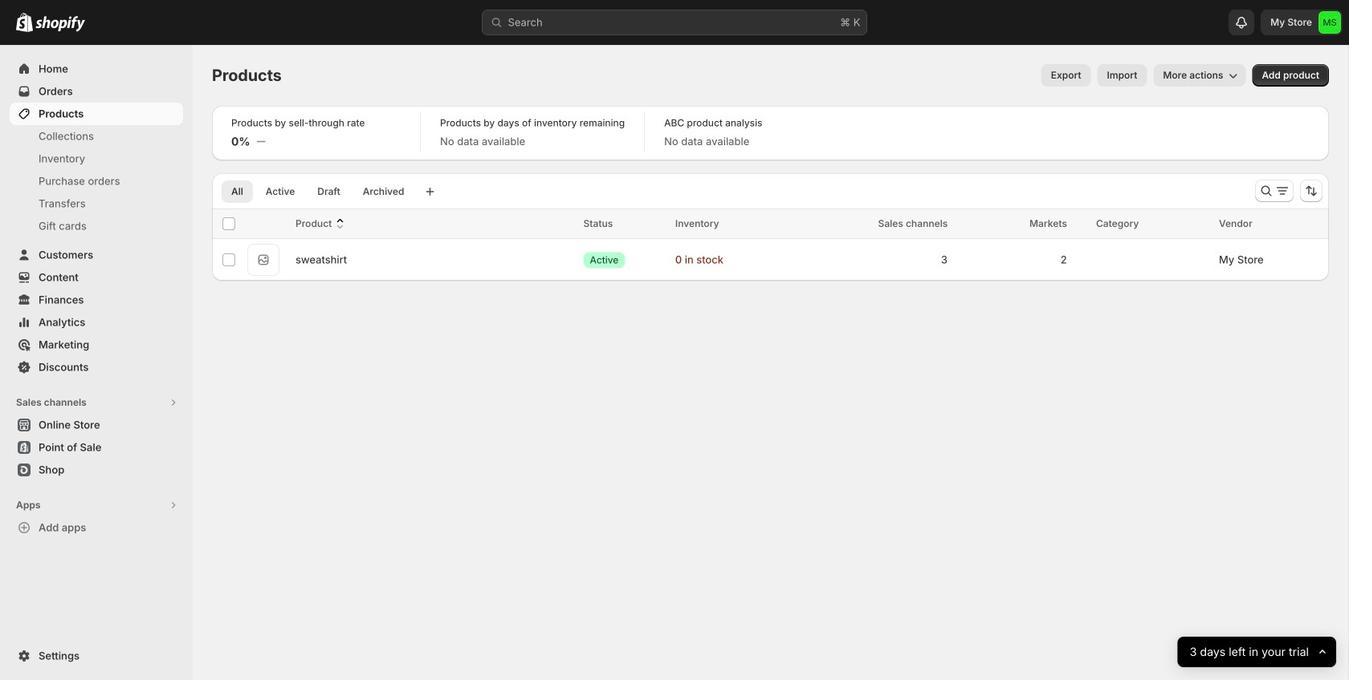 Task type: vqa. For each thing, say whether or not it's contained in the screenshot.
the leftmost 2 "dropdown button"
no



Task type: describe. For each thing, give the bounding box(es) containing it.
shopify image
[[16, 13, 33, 32]]



Task type: locate. For each thing, give the bounding box(es) containing it.
shopify image
[[35, 16, 85, 32]]

my store image
[[1319, 11, 1341, 34]]

tab list
[[218, 180, 417, 203]]



